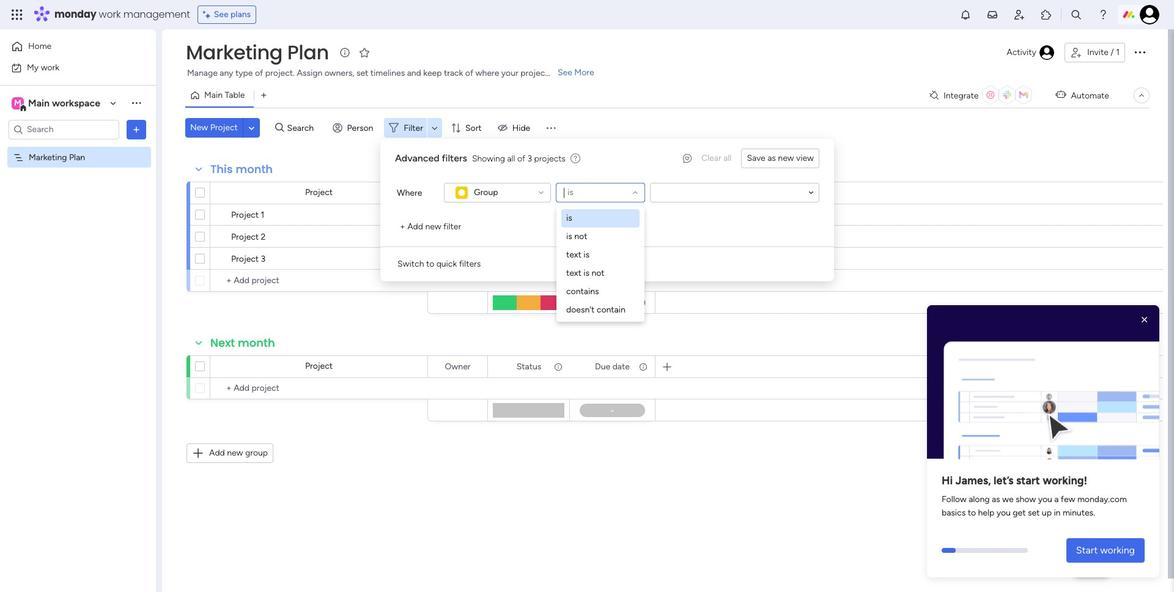 Task type: describe. For each thing, give the bounding box(es) containing it.
more
[[575, 67, 595, 78]]

james,
[[956, 474, 992, 488]]

marketing plan inside the marketing plan list box
[[29, 152, 85, 162]]

doesn't contain
[[567, 305, 626, 315]]

hi james, let's start working!
[[942, 474, 1088, 488]]

see more link
[[557, 67, 596, 79]]

0 vertical spatial filters
[[442, 152, 467, 164]]

month for next month
[[238, 335, 275, 351]]

v2 search image
[[275, 121, 284, 135]]

1 due date field from the top
[[592, 186, 633, 200]]

14
[[619, 209, 627, 218]]

1 horizontal spatial marketing
[[186, 39, 283, 66]]

nov for nov 15
[[602, 231, 617, 240]]

start
[[1077, 545, 1098, 556]]

advanced filters showing all of 3 projects
[[395, 152, 566, 164]]

see plans button
[[197, 6, 256, 24]]

group
[[245, 448, 268, 458]]

working
[[1101, 545, 1136, 556]]

and
[[407, 68, 421, 78]]

0 vertical spatial plan
[[287, 39, 329, 66]]

filter
[[404, 123, 423, 133]]

+ add new filter
[[400, 222, 462, 232]]

text is not
[[567, 268, 605, 278]]

text for text is not
[[567, 268, 582, 278]]

date for second due date field from the bottom of the page
[[613, 188, 630, 198]]

hide
[[513, 123, 531, 133]]

1 vertical spatial options image
[[130, 123, 143, 136]]

main table
[[204, 90, 245, 100]]

monday
[[54, 7, 96, 21]]

autopilot image
[[1056, 87, 1067, 103]]

1 column information image from the top
[[554, 188, 564, 198]]

see for see more
[[558, 67, 573, 78]]

month for this month
[[236, 162, 273, 177]]

person button
[[328, 118, 381, 138]]

add inside button
[[408, 222, 423, 232]]

add new group button
[[187, 444, 274, 463]]

group
[[474, 187, 498, 198]]

my work button
[[7, 58, 132, 77]]

working!
[[1043, 474, 1088, 488]]

angle down image
[[249, 123, 255, 132]]

2 due date field from the top
[[592, 360, 633, 374]]

apps image
[[1041, 9, 1053, 21]]

see for see plans
[[214, 9, 229, 20]]

v2 user feedback image
[[683, 152, 692, 165]]

keep
[[424, 68, 442, 78]]

+ Add project text field
[[217, 381, 422, 396]]

arrow down image
[[428, 121, 442, 135]]

as inside follow along as we show you a few monday.com basics to help you get set up in minutes.
[[992, 495, 1001, 505]]

1 status from the top
[[517, 188, 542, 198]]

stands.
[[551, 68, 578, 78]]

to inside button
[[426, 259, 435, 269]]

my work
[[27, 62, 59, 73]]

next month
[[210, 335, 275, 351]]

search everything image
[[1071, 9, 1083, 21]]

filters inside button
[[459, 259, 481, 269]]

few
[[1062, 495, 1076, 505]]

sort
[[466, 123, 482, 133]]

main for main table
[[204, 90, 223, 100]]

this month
[[210, 162, 273, 177]]

clear all
[[702, 153, 732, 163]]

management
[[123, 7, 190, 21]]

date for second due date field from the top of the page
[[613, 361, 630, 372]]

hi
[[942, 474, 953, 488]]

start working
[[1077, 545, 1136, 556]]

view
[[797, 153, 814, 163]]

Search in workspace field
[[26, 122, 102, 136]]

+ Add project text field
[[217, 274, 422, 288]]

save as new view
[[747, 153, 814, 163]]

show board description image
[[338, 47, 352, 59]]

any
[[220, 68, 233, 78]]

all inside the advanced filters showing all of 3 projects
[[508, 153, 515, 164]]

timelines
[[371, 68, 405, 78]]

v2 overdue deadline image
[[575, 210, 584, 221]]

not for text is not
[[592, 268, 605, 278]]

0 horizontal spatial of
[[255, 68, 263, 78]]

new for view
[[779, 153, 795, 163]]

add inside 'button'
[[209, 448, 225, 458]]

is is not
[[567, 213, 588, 242]]

switch
[[398, 259, 424, 269]]

main workspace
[[28, 97, 100, 109]]

on
[[537, 210, 547, 220]]

new project
[[190, 122, 238, 133]]

switch to quick filters button
[[393, 255, 486, 274]]

/
[[1111, 47, 1115, 58]]

close image
[[1139, 314, 1152, 326]]

invite / 1
[[1088, 47, 1120, 58]]

doesn't
[[567, 305, 595, 315]]

all inside clear all button
[[724, 153, 732, 163]]

2 status field from the top
[[514, 360, 545, 374]]

1 inside button
[[1117, 47, 1120, 58]]

in
[[1055, 508, 1061, 518]]

see more
[[558, 67, 595, 78]]

project 2
[[231, 232, 266, 242]]

save
[[747, 153, 766, 163]]

inbox image
[[987, 9, 999, 21]]

Next month field
[[207, 335, 278, 351]]

nov 15
[[602, 231, 627, 240]]

advanced
[[395, 152, 440, 164]]

main for main workspace
[[28, 97, 50, 109]]

add new group
[[209, 448, 268, 458]]

learn more image
[[571, 153, 581, 165]]

0 vertical spatial marketing plan
[[186, 39, 329, 66]]

we
[[1003, 495, 1014, 505]]

1 owner from the top
[[445, 188, 471, 198]]

contains
[[567, 286, 599, 297]]

2 owner field from the top
[[442, 360, 474, 374]]

type
[[236, 68, 253, 78]]

0 vertical spatial you
[[1039, 495, 1053, 505]]

integrate
[[944, 90, 979, 101]]

owners,
[[325, 68, 355, 78]]

+ add new filter button
[[395, 217, 466, 237]]

project inside button
[[210, 122, 238, 133]]

up
[[1043, 508, 1052, 518]]

where
[[476, 68, 500, 78]]

next
[[210, 335, 235, 351]]

1 column information image from the top
[[639, 188, 649, 198]]

working
[[504, 210, 535, 220]]

monday.com
[[1078, 495, 1128, 505]]

follow
[[942, 495, 967, 505]]

new inside 'button'
[[227, 448, 243, 458]]

m
[[14, 98, 21, 108]]

2 column information image from the top
[[639, 362, 649, 372]]



Task type: locate. For each thing, give the bounding box(es) containing it.
Search field
[[284, 119, 321, 136]]

invite
[[1088, 47, 1109, 58]]

1 right /
[[1117, 47, 1120, 58]]

0 vertical spatial options image
[[1133, 45, 1148, 59]]

due date up nov 14
[[595, 188, 630, 198]]

1 horizontal spatial as
[[992, 495, 1001, 505]]

0 vertical spatial as
[[768, 153, 776, 163]]

due
[[595, 188, 611, 198], [595, 361, 611, 372]]

2 column information image from the top
[[554, 362, 564, 372]]

new left filter
[[426, 222, 442, 232]]

set left up
[[1029, 508, 1040, 518]]

activity button
[[1002, 43, 1060, 62]]

owner
[[445, 188, 471, 198], [445, 361, 471, 372]]

help image
[[1098, 9, 1110, 21]]

due date down contain at bottom
[[595, 361, 630, 372]]

is for is is not
[[567, 231, 573, 242]]

showing
[[472, 153, 505, 164]]

2 due from the top
[[595, 361, 611, 372]]

1 vertical spatial filters
[[459, 259, 481, 269]]

let's
[[994, 474, 1014, 488]]

1 vertical spatial not
[[592, 268, 605, 278]]

0 horizontal spatial 1
[[261, 210, 265, 220]]

0 horizontal spatial options image
[[130, 123, 143, 136]]

1 horizontal spatial main
[[204, 90, 223, 100]]

0 horizontal spatial work
[[41, 62, 59, 73]]

marketing plan list box
[[0, 144, 156, 333]]

new for filter
[[426, 222, 442, 232]]

1
[[1117, 47, 1120, 58], [261, 210, 265, 220]]

1 horizontal spatial to
[[968, 508, 977, 518]]

new
[[779, 153, 795, 163], [426, 222, 442, 232], [227, 448, 243, 458]]

due down doesn't contain
[[595, 361, 611, 372]]

due date
[[595, 188, 630, 198], [595, 361, 630, 372]]

1 vertical spatial set
[[1029, 508, 1040, 518]]

to left the quick
[[426, 259, 435, 269]]

2 horizontal spatial of
[[518, 153, 526, 164]]

date down contain at bottom
[[613, 361, 630, 372]]

0 vertical spatial 1
[[1117, 47, 1120, 58]]

plan
[[287, 39, 329, 66], [69, 152, 85, 162]]

all
[[724, 153, 732, 163], [508, 153, 515, 164]]

see inside 'button'
[[214, 9, 229, 20]]

0 horizontal spatial see
[[214, 9, 229, 20]]

clear all button
[[697, 149, 737, 168]]

all right showing
[[508, 153, 515, 164]]

nov left 15
[[602, 231, 617, 240]]

column information image
[[639, 188, 649, 198], [639, 362, 649, 372]]

save as new view button
[[742, 149, 820, 168]]

1 vertical spatial month
[[238, 335, 275, 351]]

1 nov from the top
[[602, 209, 617, 218]]

Due date field
[[592, 186, 633, 200], [592, 360, 633, 374]]

1 horizontal spatial not
[[592, 268, 605, 278]]

0 horizontal spatial marketing plan
[[29, 152, 85, 162]]

0 horizontal spatial plan
[[69, 152, 85, 162]]

1 vertical spatial plan
[[69, 152, 85, 162]]

workspace options image
[[130, 97, 143, 109]]

2 all from the left
[[508, 153, 515, 164]]

0 vertical spatial status
[[517, 188, 542, 198]]

marketing up any
[[186, 39, 283, 66]]

not up the contains
[[592, 268, 605, 278]]

marketing plan up type
[[186, 39, 329, 66]]

1 text from the top
[[567, 250, 582, 260]]

0 horizontal spatial new
[[227, 448, 243, 458]]

is up text is not
[[584, 250, 590, 260]]

0 vertical spatial new
[[779, 153, 795, 163]]

3 down 2
[[261, 254, 266, 264]]

james peterson image
[[1141, 5, 1160, 24]]

new
[[190, 122, 208, 133]]

help button
[[1071, 557, 1114, 578]]

1 owner field from the top
[[442, 186, 474, 200]]

a
[[1055, 495, 1059, 505]]

2 horizontal spatial new
[[779, 153, 795, 163]]

automate
[[1072, 90, 1110, 101]]

not
[[575, 231, 588, 242], [592, 268, 605, 278]]

home
[[28, 41, 52, 51]]

0 horizontal spatial not
[[575, 231, 588, 242]]

set down "add to favorites" image
[[357, 68, 369, 78]]

due up nov 14
[[595, 188, 611, 198]]

workspace image
[[12, 96, 24, 110]]

notifications image
[[960, 9, 972, 21]]

1 up 2
[[261, 210, 265, 220]]

invite members image
[[1014, 9, 1026, 21]]

0 vertical spatial to
[[426, 259, 435, 269]]

set inside follow along as we show you a few monday.com basics to help you get set up in minutes.
[[1029, 508, 1040, 518]]

filters down sort popup button
[[442, 152, 467, 164]]

is down learn more image
[[568, 187, 574, 198]]

0 vertical spatial text
[[567, 250, 582, 260]]

month right this on the top of page
[[236, 162, 273, 177]]

nov for nov 14
[[602, 209, 617, 218]]

is up the contains
[[584, 268, 590, 278]]

plan inside list box
[[69, 152, 85, 162]]

main left table
[[204, 90, 223, 100]]

start working button
[[1067, 538, 1145, 563]]

1 horizontal spatial work
[[99, 7, 121, 21]]

as left the we
[[992, 495, 1001, 505]]

1 vertical spatial to
[[968, 508, 977, 518]]

text down v2 done deadline image
[[567, 250, 582, 260]]

1 horizontal spatial of
[[466, 68, 474, 78]]

manage any type of project. assign owners, set timelines and keep track of where your project stands.
[[187, 68, 578, 78]]

nov 14
[[602, 209, 627, 218]]

you down the we
[[997, 508, 1011, 518]]

is for text is
[[584, 250, 590, 260]]

2 status from the top
[[517, 361, 542, 372]]

1 horizontal spatial add
[[408, 222, 423, 232]]

0 vertical spatial set
[[357, 68, 369, 78]]

0 vertical spatial 3
[[528, 153, 532, 164]]

text for text is
[[567, 250, 582, 260]]

This month field
[[207, 162, 276, 177]]

not for is is not
[[575, 231, 588, 242]]

manage
[[187, 68, 218, 78]]

1 vertical spatial status
[[517, 361, 542, 372]]

activity
[[1007, 47, 1037, 58]]

1 horizontal spatial plan
[[287, 39, 329, 66]]

is left v2 overdue deadline image
[[567, 213, 573, 223]]

of left projects
[[518, 153, 526, 164]]

you
[[1039, 495, 1053, 505], [997, 508, 1011, 518]]

of inside the advanced filters showing all of 3 projects
[[518, 153, 526, 164]]

add to favorites image
[[358, 46, 371, 58]]

new project button
[[185, 118, 243, 138]]

clear
[[702, 153, 722, 163]]

0 vertical spatial work
[[99, 7, 121, 21]]

progress bar
[[942, 548, 957, 553]]

3 left projects
[[528, 153, 532, 164]]

Status field
[[514, 186, 545, 200], [514, 360, 545, 374]]

0 vertical spatial marketing
[[186, 39, 283, 66]]

marketing down search in workspace field
[[29, 152, 67, 162]]

basics
[[942, 508, 966, 518]]

1 status field from the top
[[514, 186, 545, 200]]

track
[[444, 68, 463, 78]]

month
[[236, 162, 273, 177], [238, 335, 275, 351]]

is for text is not
[[584, 268, 590, 278]]

+
[[400, 222, 406, 232]]

1 vertical spatial column information image
[[639, 362, 649, 372]]

plans
[[231, 9, 251, 20]]

1 vertical spatial see
[[558, 67, 573, 78]]

main right workspace icon
[[28, 97, 50, 109]]

0 horizontal spatial main
[[28, 97, 50, 109]]

2 owner from the top
[[445, 361, 471, 372]]

main inside workspace selection element
[[28, 97, 50, 109]]

options image right /
[[1133, 45, 1148, 59]]

of
[[255, 68, 263, 78], [466, 68, 474, 78], [518, 153, 526, 164]]

marketing plan
[[186, 39, 329, 66], [29, 152, 85, 162]]

1 all from the left
[[724, 153, 732, 163]]

0 vertical spatial due
[[595, 188, 611, 198]]

due date for second due date field from the top of the page
[[595, 361, 630, 372]]

filter button
[[384, 118, 442, 138]]

filters right the quick
[[459, 259, 481, 269]]

project
[[521, 68, 549, 78]]

options image
[[1133, 45, 1148, 59], [130, 123, 143, 136]]

0 vertical spatial due date field
[[592, 186, 633, 200]]

work
[[99, 7, 121, 21], [41, 62, 59, 73]]

start
[[1017, 474, 1041, 488]]

as inside button
[[768, 153, 776, 163]]

1 vertical spatial status field
[[514, 360, 545, 374]]

0 vertical spatial due date
[[595, 188, 630, 198]]

0 vertical spatial column information image
[[639, 188, 649, 198]]

see plans
[[214, 9, 251, 20]]

new left view
[[779, 153, 795, 163]]

1 horizontal spatial marketing plan
[[186, 39, 329, 66]]

1 vertical spatial owner
[[445, 361, 471, 372]]

menu image
[[545, 122, 558, 134]]

1 date from the top
[[613, 188, 630, 198]]

1 horizontal spatial set
[[1029, 508, 1040, 518]]

0 vertical spatial nov
[[602, 209, 617, 218]]

home button
[[7, 37, 132, 56]]

work for monday
[[99, 7, 121, 21]]

of right type
[[255, 68, 263, 78]]

table
[[225, 90, 245, 100]]

all right clear
[[724, 153, 732, 163]]

filter
[[444, 222, 462, 232]]

2 vertical spatial new
[[227, 448, 243, 458]]

hide button
[[493, 118, 538, 138]]

Marketing Plan field
[[183, 39, 332, 66]]

0 horizontal spatial to
[[426, 259, 435, 269]]

main inside button
[[204, 90, 223, 100]]

1 vertical spatial column information image
[[554, 362, 564, 372]]

new left group
[[227, 448, 243, 458]]

work inside my work button
[[41, 62, 59, 73]]

add right the +
[[408, 222, 423, 232]]

0 vertical spatial see
[[214, 9, 229, 20]]

nov left 14
[[602, 209, 617, 218]]

1 horizontal spatial 3
[[528, 153, 532, 164]]

1 vertical spatial date
[[613, 361, 630, 372]]

text
[[567, 250, 582, 260], [567, 268, 582, 278]]

options image down the 'workspace options' image
[[130, 123, 143, 136]]

1 vertical spatial add
[[209, 448, 225, 458]]

projects
[[535, 153, 566, 164]]

3
[[528, 153, 532, 164], [261, 254, 266, 264]]

0 vertical spatial column information image
[[554, 188, 564, 198]]

sort button
[[446, 118, 489, 138]]

1 horizontal spatial 1
[[1117, 47, 1120, 58]]

switch to quick filters
[[398, 259, 481, 269]]

1 horizontal spatial new
[[426, 222, 442, 232]]

1 vertical spatial 1
[[261, 210, 265, 220]]

15
[[619, 231, 627, 240]]

status
[[517, 188, 542, 198], [517, 361, 542, 372]]

is left v2 done deadline image
[[567, 231, 573, 242]]

text is
[[567, 250, 590, 260]]

0 vertical spatial owner
[[445, 188, 471, 198]]

follow along as we show you a few monday.com basics to help you get set up in minutes.
[[942, 495, 1128, 518]]

0 horizontal spatial 3
[[261, 254, 266, 264]]

marketing inside list box
[[29, 152, 67, 162]]

select product image
[[11, 9, 23, 21]]

1 vertical spatial new
[[426, 222, 442, 232]]

1 horizontal spatial all
[[724, 153, 732, 163]]

main table button
[[185, 86, 254, 105]]

1 vertical spatial work
[[41, 62, 59, 73]]

1 vertical spatial marketing plan
[[29, 152, 85, 162]]

minutes.
[[1063, 508, 1096, 518]]

not inside is is not
[[575, 231, 588, 242]]

0 vertical spatial not
[[575, 231, 588, 242]]

due date field down contain at bottom
[[592, 360, 633, 374]]

1 horizontal spatial see
[[558, 67, 573, 78]]

get
[[1013, 508, 1026, 518]]

due date for second due date field from the bottom of the page
[[595, 188, 630, 198]]

0 horizontal spatial all
[[508, 153, 515, 164]]

0 vertical spatial month
[[236, 162, 273, 177]]

1 vertical spatial nov
[[602, 231, 617, 240]]

marketing plan down search in workspace field
[[29, 152, 85, 162]]

option
[[0, 146, 156, 149]]

lottie animation element
[[928, 305, 1160, 464]]

workspace selection element
[[12, 96, 102, 112]]

0 horizontal spatial add
[[209, 448, 225, 458]]

2 nov from the top
[[602, 231, 617, 240]]

marketing
[[186, 39, 283, 66], [29, 152, 67, 162]]

collapse board header image
[[1138, 91, 1147, 100]]

new inside button
[[426, 222, 442, 232]]

you left a
[[1039, 495, 1053, 505]]

Owner field
[[442, 186, 474, 200], [442, 360, 474, 374]]

see
[[214, 9, 229, 20], [558, 67, 573, 78]]

1 vertical spatial marketing
[[29, 152, 67, 162]]

contain
[[597, 305, 626, 315]]

1 horizontal spatial you
[[1039, 495, 1053, 505]]

work right my
[[41, 62, 59, 73]]

1 vertical spatial owner field
[[442, 360, 474, 374]]

of right 'track'
[[466, 68, 474, 78]]

text down text is
[[567, 268, 582, 278]]

1 vertical spatial due date field
[[592, 360, 633, 374]]

dapulse integrations image
[[930, 91, 939, 100]]

1 vertical spatial you
[[997, 508, 1011, 518]]

0 horizontal spatial you
[[997, 508, 1011, 518]]

1 vertical spatial due date
[[595, 361, 630, 372]]

1 horizontal spatial options image
[[1133, 45, 1148, 59]]

1 vertical spatial text
[[567, 268, 582, 278]]

where
[[397, 188, 422, 198]]

0 horizontal spatial marketing
[[29, 152, 67, 162]]

person
[[347, 123, 373, 133]]

see left plans
[[214, 9, 229, 20]]

1 due date from the top
[[595, 188, 630, 198]]

to inside follow along as we show you a few monday.com basics to help you get set up in minutes.
[[968, 508, 977, 518]]

2 due date from the top
[[595, 361, 630, 372]]

2
[[261, 232, 266, 242]]

plan up the assign
[[287, 39, 329, 66]]

1 vertical spatial due
[[595, 361, 611, 372]]

it
[[549, 210, 554, 220]]

column information image
[[554, 188, 564, 198], [554, 362, 564, 372]]

0 vertical spatial status field
[[514, 186, 545, 200]]

0 vertical spatial date
[[613, 188, 630, 198]]

2 text from the top
[[567, 268, 582, 278]]

quick
[[437, 259, 457, 269]]

work right monday
[[99, 7, 121, 21]]

to left help
[[968, 508, 977, 518]]

1 vertical spatial as
[[992, 495, 1001, 505]]

my
[[27, 62, 39, 73]]

0 vertical spatial add
[[408, 222, 423, 232]]

lottie animation image
[[928, 310, 1160, 464]]

0 horizontal spatial set
[[357, 68, 369, 78]]

1 due from the top
[[595, 188, 611, 198]]

add left group
[[209, 448, 225, 458]]

set
[[357, 68, 369, 78], [1029, 508, 1040, 518]]

0 vertical spatial owner field
[[442, 186, 474, 200]]

plan down search in workspace field
[[69, 152, 85, 162]]

1 vertical spatial 3
[[261, 254, 266, 264]]

main
[[204, 90, 223, 100], [28, 97, 50, 109]]

add view image
[[261, 91, 266, 100]]

v2 done deadline image
[[575, 231, 584, 243]]

workspace
[[52, 97, 100, 109]]

month right 'next' on the bottom left of page
[[238, 335, 275, 351]]

2 date from the top
[[613, 361, 630, 372]]

new inside button
[[779, 153, 795, 163]]

0 horizontal spatial as
[[768, 153, 776, 163]]

not up text is
[[575, 231, 588, 242]]

date up 14
[[613, 188, 630, 198]]

see left more
[[558, 67, 573, 78]]

monday work management
[[54, 7, 190, 21]]

project.
[[265, 68, 295, 78]]

due date field up nov 14
[[592, 186, 633, 200]]

working on it
[[504, 210, 554, 220]]

work for my
[[41, 62, 59, 73]]

as right save
[[768, 153, 776, 163]]

3 inside the advanced filters showing all of 3 projects
[[528, 153, 532, 164]]



Task type: vqa. For each thing, say whether or not it's contained in the screenshot.
the rightmost main
yes



